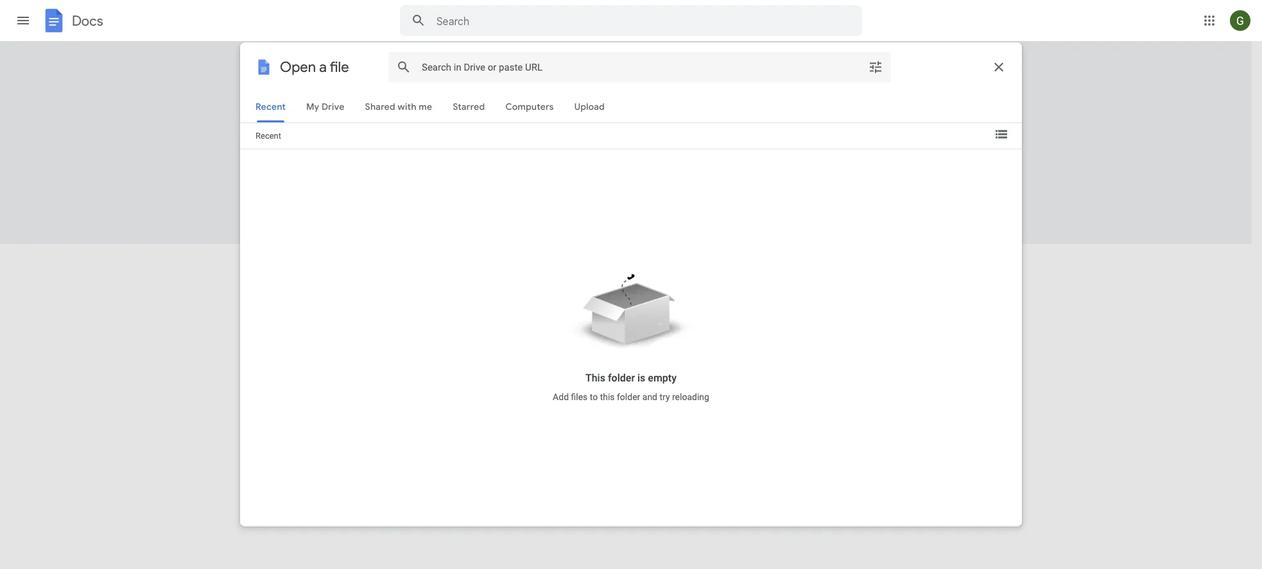 Task type: locate. For each thing, give the bounding box(es) containing it.
document right 'new'
[[321, 55, 368, 68]]

no
[[568, 315, 583, 329]]

search image
[[406, 8, 432, 33]]

start
[[265, 55, 288, 68]]

None search field
[[400, 5, 863, 36]]

1 horizontal spatial document
[[525, 335, 571, 348]]

document
[[321, 55, 368, 68], [525, 335, 571, 348]]

a left 'new'
[[291, 55, 297, 68]]

text
[[586, 315, 605, 329]]

list box
[[260, 77, 999, 245]]

document inside heading
[[321, 55, 368, 68]]

1 vertical spatial a
[[490, 335, 495, 348]]

main menu image
[[15, 13, 31, 28]]

1 vertical spatial document
[[525, 335, 571, 348]]

0 horizontal spatial a
[[291, 55, 297, 68]]

above
[[702, 335, 730, 348]]

option
[[260, 80, 354, 225], [365, 80, 459, 229], [470, 80, 563, 229], [574, 80, 668, 229], [679, 80, 773, 229], [784, 80, 877, 229], [888, 80, 982, 229]]

another
[[622, 335, 657, 348]]

a left blank
[[490, 335, 495, 348]]

start a new document heading
[[265, 41, 836, 82]]

1 option from the left
[[260, 80, 354, 225]]

0 vertical spatial document
[[321, 55, 368, 68]]

0 horizontal spatial document
[[321, 55, 368, 68]]

yet
[[669, 315, 684, 329]]

Search bar text field
[[437, 15, 831, 28]]

start a new document
[[265, 55, 368, 68]]

new
[[299, 55, 318, 68]]

blank
[[498, 335, 523, 348]]

1 horizontal spatial a
[[490, 335, 495, 348]]

0 vertical spatial a
[[291, 55, 297, 68]]

document inside no text documents yet select a blank document or choose another template above to get started
[[525, 335, 571, 348]]

started
[[761, 335, 794, 348]]

4 option from the left
[[574, 80, 668, 229]]

3 option from the left
[[470, 80, 563, 229]]

document left or
[[525, 335, 571, 348]]

7 option from the left
[[888, 80, 982, 229]]

a
[[291, 55, 297, 68], [490, 335, 495, 348]]



Task type: vqa. For each thing, say whether or not it's contained in the screenshot.
essay paperback
no



Task type: describe. For each thing, give the bounding box(es) containing it.
6 option from the left
[[784, 80, 877, 229]]

to
[[732, 335, 742, 348]]

gallery
[[887, 55, 917, 67]]

get
[[744, 335, 759, 348]]

no text documents yet region
[[257, 315, 996, 348]]

template
[[844, 55, 885, 67]]

2 option from the left
[[365, 80, 459, 229]]

template gallery
[[844, 55, 917, 67]]

no text documents yet select a blank document or choose another template above to get started
[[459, 315, 794, 348]]

template
[[659, 335, 700, 348]]

choose
[[586, 335, 619, 348]]

docs
[[72, 12, 103, 29]]

template gallery button
[[836, 49, 946, 73]]

documents
[[608, 315, 666, 329]]

a inside no text documents yet select a blank document or choose another template above to get started
[[490, 335, 495, 348]]

a inside heading
[[291, 55, 297, 68]]

or
[[574, 335, 583, 348]]

select
[[459, 335, 487, 348]]

docs link
[[41, 8, 103, 36]]

5 option from the left
[[679, 80, 773, 229]]



